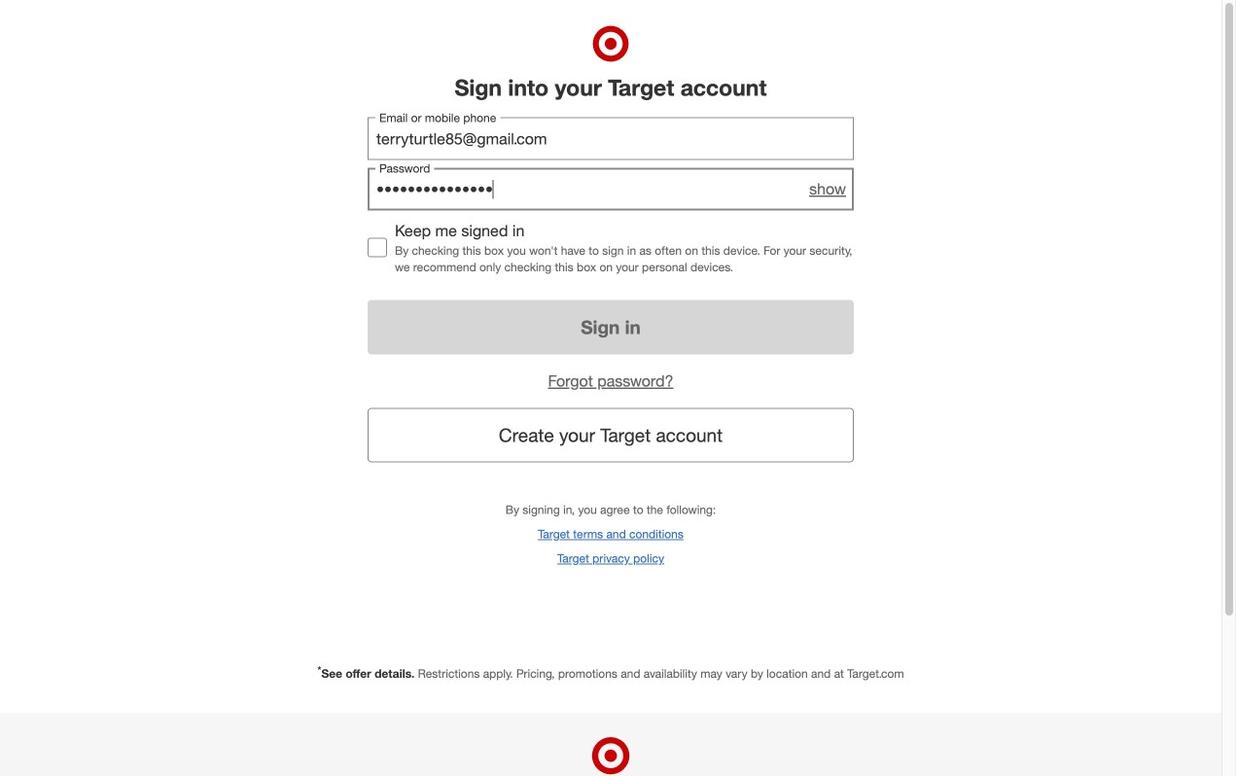 Task type: vqa. For each thing, say whether or not it's contained in the screenshot.
"Weekly"
no



Task type: locate. For each thing, give the bounding box(es) containing it.
target: expect more. pay less. image
[[338, 713, 884, 776]]

None text field
[[368, 117, 854, 160]]

None checkbox
[[368, 238, 387, 257]]

None password field
[[368, 168, 854, 211]]



